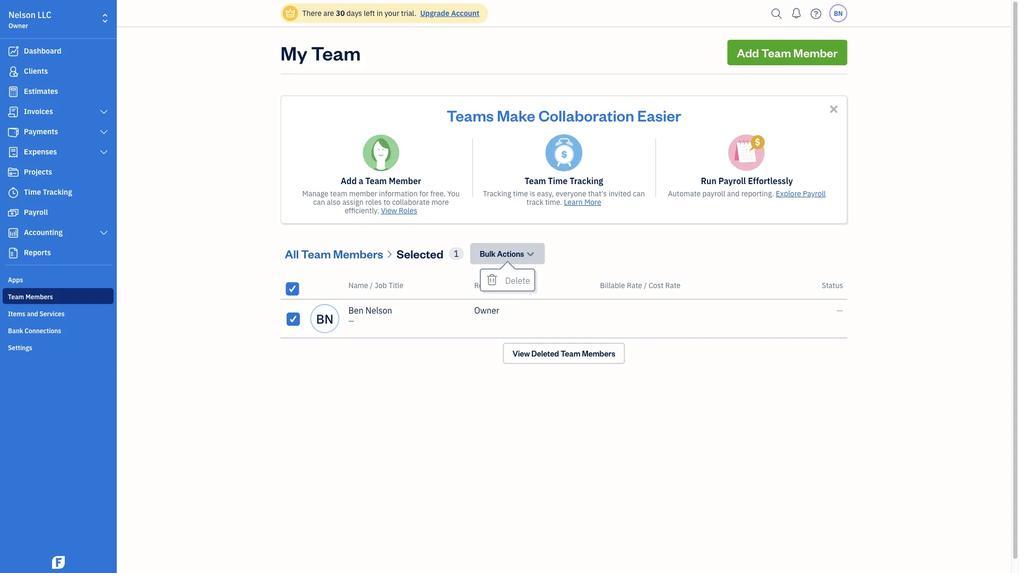 Task type: vqa. For each thing, say whether or not it's contained in the screenshot.


Task type: locate. For each thing, give the bounding box(es) containing it.
1 horizontal spatial and
[[727, 189, 740, 199]]

and inside run payroll effortlessly automate payroll and reporting. explore payroll
[[727, 189, 740, 199]]

nelson
[[8, 9, 36, 20], [366, 305, 392, 316]]

0 horizontal spatial members
[[26, 293, 53, 301]]

payroll inside the main element
[[24, 207, 48, 217]]

team time tracking
[[525, 175, 603, 187]]

view left "deleted"
[[513, 349, 530, 359]]

status
[[822, 281, 843, 290]]

1 horizontal spatial bn
[[834, 9, 843, 18]]

0 horizontal spatial payroll
[[24, 207, 48, 217]]

make
[[497, 105, 535, 125]]

add team member button
[[727, 40, 848, 65]]

—
[[837, 305, 843, 316], [349, 316, 354, 326]]

and right payroll
[[727, 189, 740, 199]]

2 horizontal spatial payroll
[[803, 189, 826, 199]]

1 horizontal spatial payroll
[[719, 175, 746, 187]]

and right items
[[27, 310, 38, 318]]

member
[[794, 45, 838, 60], [389, 175, 421, 187]]

1 horizontal spatial can
[[633, 189, 645, 199]]

tracking up the that's
[[570, 175, 603, 187]]

members
[[333, 246, 383, 261], [26, 293, 53, 301], [582, 349, 615, 359]]

member down go to help icon
[[794, 45, 838, 60]]

bn
[[834, 9, 843, 18], [316, 311, 334, 327]]

chevron large down image
[[99, 108, 109, 116], [99, 128, 109, 136], [99, 229, 109, 237]]

1 chevron large down image from the top
[[99, 108, 109, 116]]

payroll up accounting
[[24, 207, 48, 217]]

1 horizontal spatial member
[[794, 45, 838, 60]]

days
[[347, 8, 362, 18]]

/
[[370, 281, 373, 290], [644, 281, 647, 290]]

2 vertical spatial chevron large down image
[[99, 229, 109, 237]]

1 horizontal spatial tracking
[[483, 189, 511, 199]]

clients link
[[3, 62, 114, 81]]

payments
[[24, 127, 58, 136]]

my team
[[281, 40, 361, 65]]

owner down role
[[474, 305, 500, 316]]

1
[[454, 248, 459, 259]]

job
[[375, 281, 387, 290]]

time
[[513, 189, 528, 199]]

timer image
[[7, 187, 20, 198]]

search image
[[768, 6, 785, 22]]

roles
[[365, 197, 382, 207]]

member
[[349, 189, 377, 199]]

1 horizontal spatial nelson
[[366, 305, 392, 316]]

2 vertical spatial payroll
[[24, 207, 48, 217]]

payroll
[[719, 175, 746, 187], [803, 189, 826, 199], [24, 207, 48, 217]]

2 rate from the left
[[665, 281, 681, 290]]

bulk actions button
[[470, 243, 545, 264]]

notifications image
[[788, 3, 805, 24]]

cost
[[649, 281, 664, 290]]

learn
[[564, 197, 583, 207]]

free.
[[431, 189, 446, 199]]

0 horizontal spatial owner
[[8, 21, 28, 30]]

/ left cost
[[644, 281, 647, 290]]

client image
[[7, 66, 20, 77]]

/ left 'job'
[[370, 281, 373, 290]]

tracking left time
[[483, 189, 511, 199]]

projects link
[[3, 163, 114, 182]]

1 vertical spatial nelson
[[366, 305, 392, 316]]

1 vertical spatial member
[[389, 175, 421, 187]]

0 vertical spatial and
[[727, 189, 740, 199]]

teams
[[447, 105, 494, 125]]

0 vertical spatial nelson
[[8, 9, 36, 20]]

tracking inside "tracking time is easy, everyone that's invited can track time."
[[483, 189, 511, 199]]

team down the apps
[[8, 293, 24, 301]]

3 chevron large down image from the top
[[99, 229, 109, 237]]

services
[[40, 310, 65, 318]]

add
[[737, 45, 759, 60], [341, 175, 357, 187]]

bn button
[[830, 4, 848, 22]]

0 horizontal spatial /
[[370, 281, 373, 290]]

— down "name"
[[349, 316, 354, 326]]

0 horizontal spatial can
[[313, 197, 325, 207]]

run payroll effortlessly automate payroll and reporting. explore payroll
[[668, 175, 826, 199]]

bn right check icon
[[316, 311, 334, 327]]

time inside the main element
[[24, 187, 41, 197]]

payroll
[[703, 189, 725, 199]]

1 horizontal spatial members
[[333, 246, 383, 261]]

everyone
[[556, 189, 586, 199]]

chevron large down image
[[99, 148, 109, 157]]

1 vertical spatial view
[[513, 349, 530, 359]]

time
[[548, 175, 568, 187], [24, 187, 41, 197]]

collaboration
[[539, 105, 634, 125]]

tracking
[[570, 175, 603, 187], [43, 187, 72, 197], [483, 189, 511, 199]]

apps link
[[3, 271, 114, 287]]

tracking inside the main element
[[43, 187, 72, 197]]

1 horizontal spatial /
[[644, 281, 647, 290]]

check image
[[288, 283, 297, 294]]

connections
[[25, 327, 61, 335]]

deleted
[[532, 349, 559, 359]]

0 vertical spatial bn
[[834, 9, 843, 18]]

0 vertical spatial chevron large down image
[[99, 108, 109, 116]]

time right timer image
[[24, 187, 41, 197]]

nelson llc owner
[[8, 9, 51, 30]]

— down status
[[837, 305, 843, 316]]

add team member
[[737, 45, 838, 60]]

add a team member image
[[363, 134, 400, 171]]

assign
[[342, 197, 364, 207]]

invoices link
[[3, 102, 114, 122]]

0 horizontal spatial rate
[[627, 281, 642, 290]]

payroll up payroll
[[719, 175, 746, 187]]

reports
[[24, 248, 51, 257]]

can left also
[[313, 197, 325, 207]]

0 horizontal spatial —
[[349, 316, 354, 326]]

0 vertical spatial payroll
[[719, 175, 746, 187]]

delete button
[[481, 270, 534, 291]]

items and services link
[[3, 305, 114, 321]]

rate left cost
[[627, 281, 642, 290]]

dashboard image
[[7, 46, 20, 57]]

manage team member information for free. you can also assign roles to collaborate more efficiently.
[[302, 189, 460, 216]]

time.
[[545, 197, 562, 207]]

dashboard link
[[3, 42, 114, 61]]

1 vertical spatial add
[[341, 175, 357, 187]]

upgrade
[[420, 8, 450, 18]]

0 horizontal spatial add
[[341, 175, 357, 187]]

selected
[[397, 246, 444, 261]]

chevron large down image inside "invoices" link
[[99, 108, 109, 116]]

2 chevron large down image from the top
[[99, 128, 109, 136]]

— inside ben nelson —
[[349, 316, 354, 326]]

rate right cost
[[665, 281, 681, 290]]

items and services
[[8, 310, 65, 318]]

1 vertical spatial owner
[[474, 305, 500, 316]]

chevron large down image inside accounting link
[[99, 229, 109, 237]]

team
[[311, 40, 361, 65], [762, 45, 791, 60], [366, 175, 387, 187], [525, 175, 546, 187], [301, 246, 331, 261], [8, 293, 24, 301], [561, 349, 581, 359]]

and
[[727, 189, 740, 199], [27, 310, 38, 318]]

2 / from the left
[[644, 281, 647, 290]]

1 horizontal spatial add
[[737, 45, 759, 60]]

invoice image
[[7, 107, 20, 117]]

member inside button
[[794, 45, 838, 60]]

30
[[336, 8, 345, 18]]

0 vertical spatial add
[[737, 45, 759, 60]]

0 vertical spatial owner
[[8, 21, 28, 30]]

time tracking link
[[3, 183, 114, 202]]

owner up dashboard icon
[[8, 21, 28, 30]]

estimates link
[[3, 82, 114, 101]]

member up information
[[389, 175, 421, 187]]

role
[[474, 281, 489, 290]]

title
[[389, 281, 404, 290]]

1 horizontal spatial rate
[[665, 281, 681, 290]]

0 horizontal spatial and
[[27, 310, 38, 318]]

project image
[[7, 167, 20, 178]]

0 horizontal spatial bn
[[316, 311, 334, 327]]

0 vertical spatial member
[[794, 45, 838, 60]]

chevron large down image inside payments "link"
[[99, 128, 109, 136]]

1 horizontal spatial time
[[548, 175, 568, 187]]

0 horizontal spatial tracking
[[43, 187, 72, 197]]

1 vertical spatial members
[[26, 293, 53, 301]]

run payroll effortlessly image
[[728, 134, 766, 171]]

1 horizontal spatial view
[[513, 349, 530, 359]]

bn right go to help icon
[[834, 9, 843, 18]]

time up easy,
[[548, 175, 568, 187]]

go to help image
[[808, 6, 825, 22]]

nelson right the ben
[[366, 305, 392, 316]]

owner
[[8, 21, 28, 30], [474, 305, 500, 316]]

close image
[[828, 103, 840, 115]]

1 vertical spatial bn
[[316, 311, 334, 327]]

run
[[701, 175, 717, 187]]

team
[[330, 189, 347, 199]]

2 vertical spatial members
[[582, 349, 615, 359]]

0 horizontal spatial view
[[381, 206, 397, 216]]

can inside manage team member information for free. you can also assign roles to collaborate more efficiently.
[[313, 197, 325, 207]]

1 vertical spatial time
[[24, 187, 41, 197]]

nelson left the llc
[[8, 9, 36, 20]]

bn inside dropdown button
[[834, 9, 843, 18]]

1 vertical spatial chevron large down image
[[99, 128, 109, 136]]

freshbooks image
[[50, 556, 67, 569]]

dashboard
[[24, 46, 61, 56]]

money image
[[7, 208, 20, 218]]

tracking down projects link
[[43, 187, 72, 197]]

payroll link
[[3, 203, 114, 222]]

can inside "tracking time is easy, everyone that's invited can track time."
[[633, 189, 645, 199]]

all team members button
[[285, 245, 383, 262]]

can right invited
[[633, 189, 645, 199]]

0 horizontal spatial time
[[24, 187, 41, 197]]

add inside button
[[737, 45, 759, 60]]

view left roles
[[381, 206, 397, 216]]

1 vertical spatial and
[[27, 310, 38, 318]]

explore
[[776, 189, 801, 199]]

0 vertical spatial view
[[381, 206, 397, 216]]

0 horizontal spatial nelson
[[8, 9, 36, 20]]

payroll right explore
[[803, 189, 826, 199]]

chevrondown image
[[526, 248, 536, 259]]

account
[[451, 8, 480, 18]]

view for view roles
[[381, 206, 397, 216]]

team right the all
[[301, 246, 331, 261]]

collaborate
[[392, 197, 430, 207]]

view deleted team members
[[513, 349, 615, 359]]

0 horizontal spatial member
[[389, 175, 421, 187]]

expense image
[[7, 147, 20, 158]]

billable
[[600, 281, 625, 290]]

team members link
[[3, 288, 114, 304]]

0 vertical spatial members
[[333, 246, 383, 261]]



Task type: describe. For each thing, give the bounding box(es) containing it.
efficiently.
[[345, 206, 379, 216]]

can for add a team member
[[313, 197, 325, 207]]

view for view deleted team members
[[513, 349, 530, 359]]

left
[[364, 8, 375, 18]]

team time tracking image
[[545, 134, 583, 171]]

nelson inside nelson llc owner
[[8, 9, 36, 20]]

and inside items and services link
[[27, 310, 38, 318]]

nelson inside ben nelson —
[[366, 305, 392, 316]]

a
[[359, 175, 364, 187]]

are
[[323, 8, 334, 18]]

payment image
[[7, 127, 20, 138]]

add for add a team member
[[341, 175, 357, 187]]

members inside the main element
[[26, 293, 53, 301]]

roles
[[399, 206, 417, 216]]

members inside button
[[333, 246, 383, 261]]

actions
[[497, 249, 524, 259]]

chart image
[[7, 228, 20, 238]]

that's
[[588, 189, 607, 199]]

report image
[[7, 248, 20, 259]]

1 horizontal spatial —
[[837, 305, 843, 316]]

1 rate from the left
[[627, 281, 642, 290]]

1 / from the left
[[370, 281, 373, 290]]

team inside the main element
[[8, 293, 24, 301]]

time tracking
[[24, 187, 72, 197]]

tracking time is easy, everyone that's invited can track time.
[[483, 189, 645, 207]]

add a team member
[[341, 175, 421, 187]]

your
[[385, 8, 399, 18]]

more
[[584, 197, 601, 207]]

clients
[[24, 66, 48, 76]]

reports link
[[3, 244, 114, 263]]

name / job title
[[349, 281, 404, 290]]

team down 30
[[311, 40, 361, 65]]

1 vertical spatial payroll
[[803, 189, 826, 199]]

track
[[527, 197, 544, 207]]

estimates
[[24, 86, 58, 96]]

invoices
[[24, 106, 53, 116]]

automate
[[668, 189, 701, 199]]

all
[[285, 246, 299, 261]]

main element
[[0, 0, 143, 573]]

2 horizontal spatial tracking
[[570, 175, 603, 187]]

owner inside nelson llc owner
[[8, 21, 28, 30]]

check image
[[288, 314, 298, 324]]

to
[[384, 197, 390, 207]]

reporting.
[[741, 189, 774, 199]]

bank connections link
[[3, 322, 114, 338]]

chevron large down image for accounting
[[99, 229, 109, 237]]

crown image
[[285, 8, 296, 19]]

payments link
[[3, 123, 114, 142]]

invited
[[609, 189, 631, 199]]

easy,
[[537, 189, 554, 199]]

team members
[[8, 293, 53, 301]]

effortlessly
[[748, 175, 793, 187]]

expenses
[[24, 147, 57, 157]]

billable rate / cost rate
[[600, 281, 681, 290]]

projects
[[24, 167, 52, 177]]

for
[[419, 189, 429, 199]]

learn more
[[564, 197, 601, 207]]

bulk
[[480, 249, 496, 259]]

add for add team member
[[737, 45, 759, 60]]

team up is
[[525, 175, 546, 187]]

llc
[[38, 9, 51, 20]]

ben
[[349, 305, 364, 316]]

estimate image
[[7, 87, 20, 97]]

ben nelson —
[[349, 305, 392, 326]]

you
[[447, 189, 460, 199]]

manage
[[302, 189, 329, 199]]

teams make collaboration easier
[[447, 105, 681, 125]]

there are 30 days left in your trial. upgrade account
[[302, 8, 480, 18]]

chevron large down image for invoices
[[99, 108, 109, 116]]

team right "deleted"
[[561, 349, 581, 359]]

0 vertical spatial time
[[548, 175, 568, 187]]

view deleted team members link
[[503, 343, 625, 364]]

2 horizontal spatial members
[[582, 349, 615, 359]]

easier
[[637, 105, 681, 125]]

more
[[432, 197, 449, 207]]

expenses link
[[3, 143, 114, 162]]

bank
[[8, 327, 23, 335]]

there
[[302, 8, 322, 18]]

team right a
[[366, 175, 387, 187]]

chevron large down image for payments
[[99, 128, 109, 136]]

accounting link
[[3, 224, 114, 243]]

team down "search" image
[[762, 45, 791, 60]]

my
[[281, 40, 307, 65]]

name
[[349, 281, 368, 290]]

settings link
[[3, 339, 114, 355]]

1 horizontal spatial owner
[[474, 305, 500, 316]]

delete
[[505, 275, 530, 286]]

upgrade account link
[[418, 8, 480, 18]]

can for team time tracking
[[633, 189, 645, 199]]

bulk actions
[[480, 249, 524, 259]]

accounting
[[24, 227, 63, 237]]

information
[[379, 189, 418, 199]]



